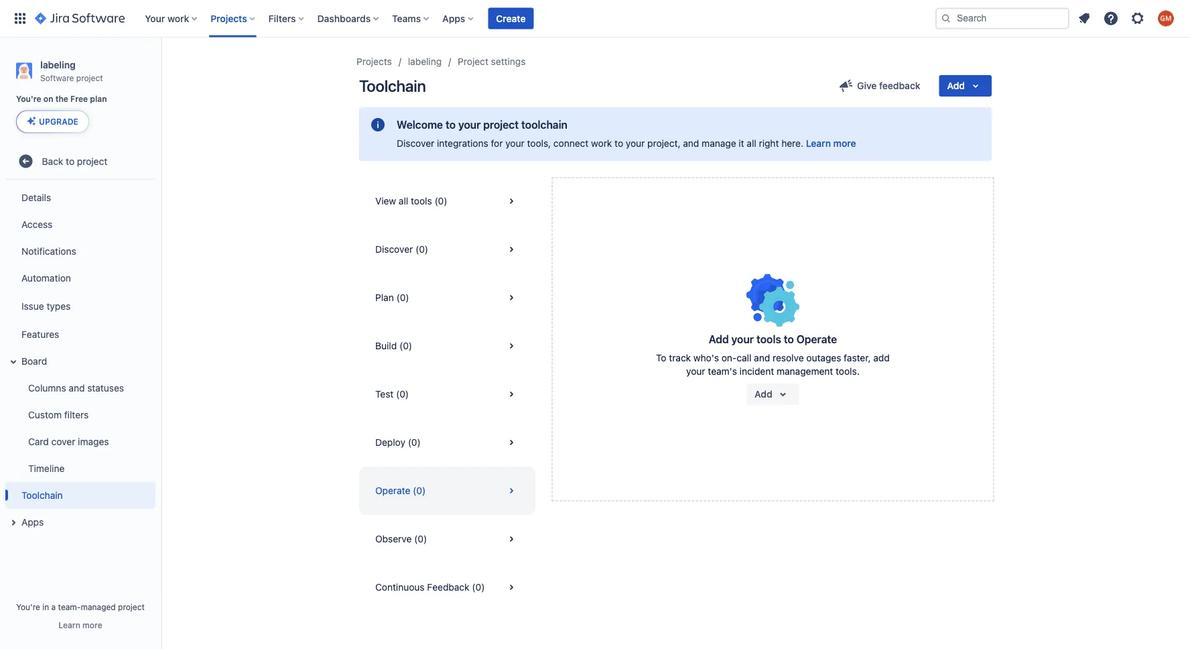 Task type: describe. For each thing, give the bounding box(es) containing it.
details
[[21, 192, 51, 203]]

for
[[491, 138, 503, 149]]

issue
[[21, 300, 44, 311]]

project
[[458, 56, 489, 67]]

work inside popup button
[[168, 13, 189, 24]]

columns and statuses
[[28, 382, 124, 393]]

you're on the free plan
[[16, 94, 107, 104]]

custom
[[28, 409, 62, 420]]

group containing details
[[3, 180, 156, 539]]

expand image
[[5, 515, 21, 531]]

observe (0) button
[[359, 515, 536, 563]]

apps button
[[439, 8, 479, 29]]

deploy (0) button
[[359, 418, 536, 467]]

learn inside 'welcome to your project toolchain discover integrations for your tools, connect work to your project, and manage it all right here. learn more'
[[807, 138, 831, 149]]

board
[[21, 355, 47, 366]]

card cover images
[[28, 436, 109, 447]]

your work button
[[141, 8, 203, 29]]

tools for to
[[757, 333, 782, 346]]

projects for projects link
[[357, 56, 392, 67]]

upgrade button
[[17, 111, 88, 132]]

labeling software project
[[40, 59, 103, 82]]

feedback
[[427, 582, 470, 593]]

build
[[375, 340, 397, 351]]

sidebar navigation image
[[146, 54, 176, 80]]

your right for
[[506, 138, 525, 149]]

tools for (0)
[[411, 195, 432, 207]]

your up the call
[[732, 333, 754, 346]]

build (0)
[[375, 340, 412, 351]]

plan (0)
[[375, 292, 409, 303]]

projects for projects popup button
[[211, 13, 247, 24]]

access
[[21, 219, 53, 230]]

issue types link
[[5, 291, 156, 321]]

add button
[[940, 75, 992, 97]]

operate (0) button
[[359, 467, 536, 515]]

your up the integrations
[[459, 118, 481, 131]]

custom filters link
[[13, 401, 156, 428]]

projects button
[[207, 8, 261, 29]]

card cover images link
[[13, 428, 156, 455]]

plan
[[375, 292, 394, 303]]

settings image
[[1131, 10, 1147, 26]]

card
[[28, 436, 49, 447]]

deploy (0)
[[375, 437, 421, 448]]

observe (0)
[[375, 533, 427, 544]]

add button
[[747, 384, 800, 405]]

apps button
[[5, 508, 156, 535]]

dashboards
[[318, 13, 371, 24]]

test (0) button
[[359, 370, 536, 418]]

create button
[[488, 8, 534, 29]]

add inside add your tools to operate to track who's on-call and resolve outages faster, add your team's incident management tools.
[[709, 333, 729, 346]]

a
[[51, 602, 56, 612]]

appswitcher icon image
[[12, 10, 28, 26]]

dashboards button
[[314, 8, 384, 29]]

columns
[[28, 382, 66, 393]]

statuses
[[87, 382, 124, 393]]

projects link
[[357, 54, 392, 70]]

access link
[[5, 211, 156, 238]]

filters
[[64, 409, 89, 420]]

call
[[737, 352, 752, 363]]

build (0) button
[[359, 322, 536, 370]]

connect
[[554, 138, 589, 149]]

you're in a team-managed project
[[16, 602, 145, 612]]

your profile and settings image
[[1159, 10, 1175, 26]]

(0) for test (0)
[[396, 389, 409, 400]]

track
[[669, 352, 691, 363]]

all inside 'welcome to your project toolchain discover integrations for your tools, connect work to your project, and manage it all right here. learn more'
[[747, 138, 757, 149]]

labeling for labeling software project
[[40, 59, 76, 70]]

0 vertical spatial learn more button
[[807, 137, 857, 150]]

banner containing your work
[[0, 0, 1191, 38]]

and inside group
[[69, 382, 85, 393]]

operate inside the operate (0) button
[[375, 485, 411, 496]]

plan
[[90, 94, 107, 104]]

columns and statuses link
[[13, 374, 156, 401]]

filters button
[[265, 8, 309, 29]]

operate inside add your tools to operate to track who's on-call and resolve outages faster, add your team's incident management tools.
[[797, 333, 838, 346]]

help image
[[1104, 10, 1120, 26]]

deploy
[[375, 437, 406, 448]]

toolchain inside 'toolchain' link
[[21, 489, 63, 501]]

search image
[[941, 13, 952, 24]]

notifications
[[21, 245, 76, 256]]

more inside 'welcome to your project toolchain discover integrations for your tools, connect work to your project, and manage it all right here. learn more'
[[834, 138, 857, 149]]

types
[[47, 300, 71, 311]]

you're for you're on the free plan
[[16, 94, 41, 104]]

timeline link
[[13, 455, 156, 482]]

give feedback
[[858, 80, 921, 91]]

your work
[[145, 13, 189, 24]]

feedback
[[880, 80, 921, 91]]

teams button
[[388, 8, 435, 29]]

to right back
[[66, 156, 74, 167]]

filters
[[269, 13, 296, 24]]

discover inside button
[[375, 244, 413, 255]]

test
[[375, 389, 394, 400]]

timeline
[[28, 463, 65, 474]]

work inside 'welcome to your project toolchain discover integrations for your tools, connect work to your project, and manage it all right here. learn more'
[[592, 138, 612, 149]]

features link
[[5, 321, 156, 348]]

plan (0) button
[[359, 274, 536, 322]]

(0) for observe (0)
[[415, 533, 427, 544]]

project settings link
[[458, 54, 526, 70]]

expand image
[[5, 354, 21, 370]]

continuous
[[375, 582, 425, 593]]

here.
[[782, 138, 804, 149]]

automation link
[[5, 264, 156, 291]]

tools.
[[836, 366, 860, 377]]

view all tools (0) button
[[359, 177, 536, 225]]

and inside add your tools to operate to track who's on-call and resolve outages faster, add your team's incident management tools.
[[754, 352, 771, 363]]

your down who's
[[687, 366, 706, 377]]

project inside 'welcome to your project toolchain discover integrations for your tools, connect work to your project, and manage it all right here. learn more'
[[484, 118, 519, 131]]

notifications image
[[1077, 10, 1093, 26]]

on
[[43, 94, 53, 104]]



Task type: vqa. For each thing, say whether or not it's contained in the screenshot.
a
yes



Task type: locate. For each thing, give the bounding box(es) containing it.
apps inside popup button
[[443, 13, 466, 24]]

add right feedback at top right
[[948, 80, 966, 91]]

free
[[70, 94, 88, 104]]

continuous feedback (0) button
[[359, 563, 536, 612]]

toolchain
[[522, 118, 568, 131]]

Search field
[[936, 8, 1070, 29]]

(0)
[[435, 195, 448, 207], [416, 244, 429, 255], [397, 292, 409, 303], [400, 340, 412, 351], [396, 389, 409, 400], [408, 437, 421, 448], [413, 485, 426, 496], [415, 533, 427, 544], [472, 582, 485, 593]]

project right the managed
[[118, 602, 145, 612]]

projects
[[211, 13, 247, 24], [357, 56, 392, 67]]

0 vertical spatial discover
[[397, 138, 435, 149]]

1 horizontal spatial learn more button
[[807, 137, 857, 150]]

managed
[[81, 602, 116, 612]]

back
[[42, 156, 63, 167]]

0 vertical spatial learn
[[807, 138, 831, 149]]

all right view
[[399, 195, 409, 207]]

upgrade
[[39, 117, 78, 126]]

(0) right observe
[[415, 533, 427, 544]]

view
[[375, 195, 396, 207]]

1 vertical spatial apps
[[21, 516, 44, 527]]

1 vertical spatial projects
[[357, 56, 392, 67]]

0 vertical spatial add
[[948, 80, 966, 91]]

1 you're from the top
[[16, 94, 41, 104]]

board button
[[5, 348, 156, 374]]

project up details link
[[77, 156, 107, 167]]

to inside add your tools to operate to track who's on-call and resolve outages faster, add your team's incident management tools.
[[784, 333, 794, 346]]

back to project
[[42, 156, 107, 167]]

(0) inside "button"
[[397, 292, 409, 303]]

group
[[3, 180, 156, 539]]

1 horizontal spatial all
[[747, 138, 757, 149]]

all
[[747, 138, 757, 149], [399, 195, 409, 207]]

0 vertical spatial more
[[834, 138, 857, 149]]

(0) for build (0)
[[400, 340, 412, 351]]

labeling down teams popup button
[[408, 56, 442, 67]]

0 vertical spatial work
[[168, 13, 189, 24]]

0 vertical spatial all
[[747, 138, 757, 149]]

back to project link
[[5, 148, 156, 175]]

add for add dropdown button
[[755, 389, 773, 400]]

0 vertical spatial toolchain
[[359, 76, 426, 95]]

2 you're from the top
[[16, 602, 40, 612]]

1 vertical spatial and
[[754, 352, 771, 363]]

to up the integrations
[[446, 118, 456, 131]]

learn right here. on the top
[[807, 138, 831, 149]]

learn more button down you're in a team-managed project at the left bottom of the page
[[59, 620, 102, 630]]

1 vertical spatial toolchain
[[21, 489, 63, 501]]

projects left filters
[[211, 13, 247, 24]]

1 vertical spatial all
[[399, 195, 409, 207]]

to up resolve
[[784, 333, 794, 346]]

1 vertical spatial discover
[[375, 244, 413, 255]]

and up filters
[[69, 382, 85, 393]]

apps right teams popup button
[[443, 13, 466, 24]]

operate up the outages
[[797, 333, 838, 346]]

add
[[948, 80, 966, 91], [709, 333, 729, 346], [755, 389, 773, 400]]

all inside button
[[399, 195, 409, 207]]

observe
[[375, 533, 412, 544]]

teams
[[392, 13, 421, 24]]

project up for
[[484, 118, 519, 131]]

toolchain down projects link
[[359, 76, 426, 95]]

outages
[[807, 352, 842, 363]]

projects inside projects popup button
[[211, 13, 247, 24]]

on-
[[722, 352, 737, 363]]

to
[[446, 118, 456, 131], [615, 138, 624, 149], [66, 156, 74, 167], [784, 333, 794, 346]]

2 horizontal spatial and
[[754, 352, 771, 363]]

discover down "welcome"
[[397, 138, 435, 149]]

and right project,
[[683, 138, 700, 149]]

0 horizontal spatial projects
[[211, 13, 247, 24]]

0 horizontal spatial toolchain
[[21, 489, 63, 501]]

1 vertical spatial learn
[[59, 620, 80, 630]]

1 vertical spatial more
[[83, 620, 102, 630]]

labeling inside labeling software project
[[40, 59, 76, 70]]

to
[[656, 352, 667, 363]]

learn more
[[59, 620, 102, 630]]

learn more button right here. on the top
[[807, 137, 857, 150]]

faster,
[[844, 352, 871, 363]]

0 horizontal spatial learn
[[59, 620, 80, 630]]

project inside back to project link
[[77, 156, 107, 167]]

labeling for labeling
[[408, 56, 442, 67]]

tools right view
[[411, 195, 432, 207]]

team's
[[708, 366, 737, 377]]

custom filters
[[28, 409, 89, 420]]

0 horizontal spatial tools
[[411, 195, 432, 207]]

(0) up observe (0)
[[413, 485, 426, 496]]

(0) down view all tools (0)
[[416, 244, 429, 255]]

tools
[[411, 195, 432, 207], [757, 333, 782, 346]]

(0) for operate (0)
[[413, 485, 426, 496]]

(0) right the build
[[400, 340, 412, 351]]

discover inside 'welcome to your project toolchain discover integrations for your tools, connect work to your project, and manage it all right here. learn more'
[[397, 138, 435, 149]]

0 horizontal spatial more
[[83, 620, 102, 630]]

project
[[76, 73, 103, 82], [484, 118, 519, 131], [77, 156, 107, 167], [118, 602, 145, 612]]

operate (0)
[[375, 485, 426, 496]]

1 horizontal spatial add
[[755, 389, 773, 400]]

add down incident
[[755, 389, 773, 400]]

project inside labeling software project
[[76, 73, 103, 82]]

add up on-
[[709, 333, 729, 346]]

tools inside add your tools to operate to track who's on-call and resolve outages faster, add your team's incident management tools.
[[757, 333, 782, 346]]

1 horizontal spatial and
[[683, 138, 700, 149]]

more down the managed
[[83, 620, 102, 630]]

tools inside button
[[411, 195, 432, 207]]

and inside 'welcome to your project toolchain discover integrations for your tools, connect work to your project, and manage it all right here. learn more'
[[683, 138, 700, 149]]

manage
[[702, 138, 737, 149]]

your left project,
[[626, 138, 645, 149]]

to left project,
[[615, 138, 624, 149]]

tools up resolve
[[757, 333, 782, 346]]

you're for you're in a team-managed project
[[16, 602, 40, 612]]

work right your
[[168, 13, 189, 24]]

1 horizontal spatial apps
[[443, 13, 466, 24]]

it
[[739, 138, 745, 149]]

(0) right deploy at the left bottom
[[408, 437, 421, 448]]

labeling up software
[[40, 59, 76, 70]]

(0) for discover (0)
[[416, 244, 429, 255]]

discover up the plan (0)
[[375, 244, 413, 255]]

learn down team-
[[59, 620, 80, 630]]

add
[[874, 352, 890, 363]]

0 vertical spatial you're
[[16, 94, 41, 104]]

1 horizontal spatial toolchain
[[359, 76, 426, 95]]

notifications link
[[5, 238, 156, 264]]

(0) inside button
[[413, 485, 426, 496]]

1 horizontal spatial labeling
[[408, 56, 442, 67]]

0 horizontal spatial all
[[399, 195, 409, 207]]

and up incident
[[754, 352, 771, 363]]

work right connect
[[592, 138, 612, 149]]

(0) up discover (0) button on the left top of page
[[435, 195, 448, 207]]

features
[[21, 329, 59, 340]]

you're left on
[[16, 94, 41, 104]]

labeling
[[408, 56, 442, 67], [40, 59, 76, 70]]

continuous feedback (0)
[[375, 582, 485, 593]]

(0) for deploy (0)
[[408, 437, 421, 448]]

1 horizontal spatial operate
[[797, 333, 838, 346]]

more right here. on the top
[[834, 138, 857, 149]]

0 vertical spatial tools
[[411, 195, 432, 207]]

(0) right plan
[[397, 292, 409, 303]]

your
[[145, 13, 165, 24]]

settings
[[491, 56, 526, 67]]

0 horizontal spatial apps
[[21, 516, 44, 527]]

learn more button
[[807, 137, 857, 150], [59, 620, 102, 630]]

project settings
[[458, 56, 526, 67]]

resolve
[[773, 352, 804, 363]]

project up plan
[[76, 73, 103, 82]]

who's
[[694, 352, 719, 363]]

2 horizontal spatial add
[[948, 80, 966, 91]]

you're left in
[[16, 602, 40, 612]]

add inside dropdown button
[[755, 389, 773, 400]]

(0) right feedback
[[472, 582, 485, 593]]

0 vertical spatial and
[[683, 138, 700, 149]]

management
[[777, 366, 834, 377]]

1 vertical spatial add
[[709, 333, 729, 346]]

(0) right test
[[396, 389, 409, 400]]

0 vertical spatial operate
[[797, 333, 838, 346]]

team-
[[58, 602, 81, 612]]

primary element
[[8, 0, 936, 37]]

apps
[[443, 13, 466, 24], [21, 516, 44, 527]]

details link
[[5, 184, 156, 211]]

1 vertical spatial you're
[[16, 602, 40, 612]]

toolchain link
[[5, 482, 156, 508]]

0 horizontal spatial labeling
[[40, 59, 76, 70]]

learn
[[807, 138, 831, 149], [59, 620, 80, 630]]

project,
[[648, 138, 681, 149]]

1 horizontal spatial learn
[[807, 138, 831, 149]]

0 vertical spatial projects
[[211, 13, 247, 24]]

1 vertical spatial tools
[[757, 333, 782, 346]]

0 horizontal spatial work
[[168, 13, 189, 24]]

give
[[858, 80, 877, 91]]

discover (0) button
[[359, 225, 536, 274]]

1 horizontal spatial work
[[592, 138, 612, 149]]

2 vertical spatial and
[[69, 382, 85, 393]]

apps inside button
[[21, 516, 44, 527]]

toolchain down timeline
[[21, 489, 63, 501]]

discover (0)
[[375, 244, 429, 255]]

create
[[496, 13, 526, 24]]

issue types
[[21, 300, 71, 311]]

0 vertical spatial apps
[[443, 13, 466, 24]]

projects down dashboards dropdown button
[[357, 56, 392, 67]]

1 vertical spatial work
[[592, 138, 612, 149]]

operate up observe
[[375, 485, 411, 496]]

1 horizontal spatial more
[[834, 138, 857, 149]]

welcome to your project toolchain discover integrations for your tools, connect work to your project, and manage it all right here. learn more
[[397, 118, 857, 149]]

the
[[55, 94, 68, 104]]

add inside popup button
[[948, 80, 966, 91]]

add for add popup button
[[948, 80, 966, 91]]

in
[[42, 602, 49, 612]]

1 vertical spatial learn more button
[[59, 620, 102, 630]]

1 horizontal spatial tools
[[757, 333, 782, 346]]

0 horizontal spatial learn more button
[[59, 620, 102, 630]]

1 horizontal spatial projects
[[357, 56, 392, 67]]

0 horizontal spatial operate
[[375, 485, 411, 496]]

give feedback button
[[831, 75, 929, 97]]

tools,
[[527, 138, 551, 149]]

1 vertical spatial operate
[[375, 485, 411, 496]]

0 horizontal spatial add
[[709, 333, 729, 346]]

all right it
[[747, 138, 757, 149]]

add your tools to operate to track who's on-call and resolve outages faster, add your team's incident management tools.
[[656, 333, 890, 377]]

2 vertical spatial add
[[755, 389, 773, 400]]

images
[[78, 436, 109, 447]]

banner
[[0, 0, 1191, 38]]

cover
[[51, 436, 75, 447]]

you're
[[16, 94, 41, 104], [16, 602, 40, 612]]

(0) for plan (0)
[[397, 292, 409, 303]]

right
[[759, 138, 779, 149]]

jira software image
[[35, 10, 125, 26], [35, 10, 125, 26]]

welcome
[[397, 118, 443, 131]]

0 horizontal spatial and
[[69, 382, 85, 393]]

work
[[168, 13, 189, 24], [592, 138, 612, 149]]

apps down 'toolchain' link
[[21, 516, 44, 527]]



